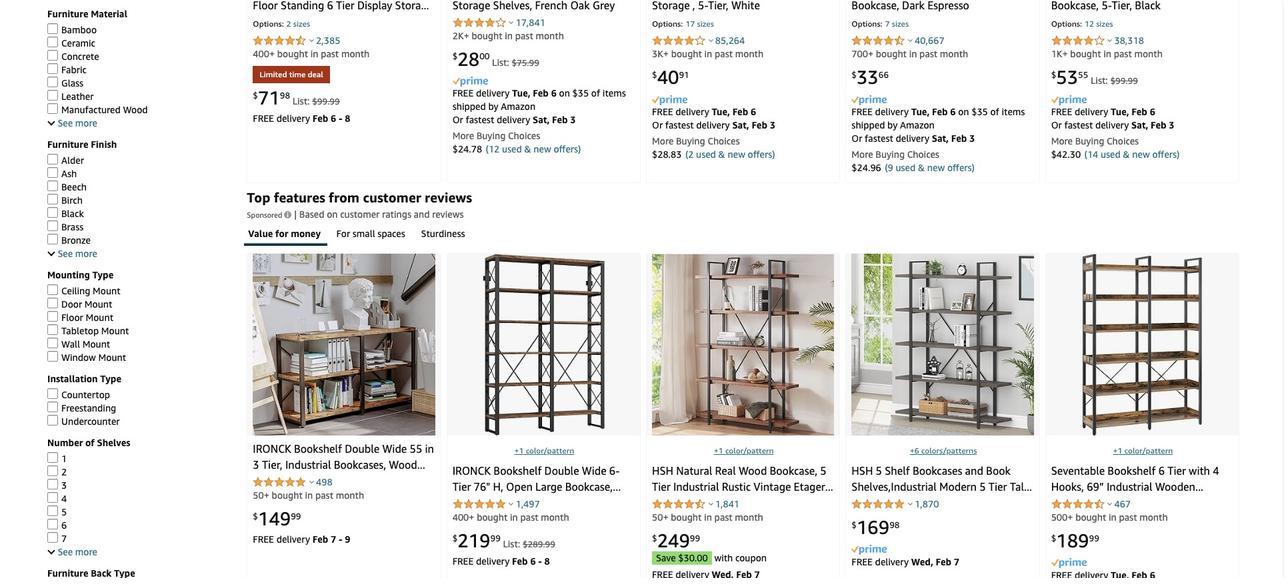 Task type: locate. For each thing, give the bounding box(es) containing it.
1 +1 from the left
[[514, 446, 524, 456]]

1 vertical spatial 400+
[[452, 512, 474, 524]]

month for 85,264
[[735, 48, 764, 60]]

+1 up real on the bottom of the page
[[714, 446, 723, 456]]

400+ for 1,497
[[452, 512, 474, 524]]

double inside ironck bookshelf double wide 6- tier 76" h, open large bookcase, industrial style shelves, wood and metal bookshelves for home office, easy assembly
[[544, 465, 579, 478]]

13 checkbox image from the top
[[47, 338, 58, 349]]

furniture material
[[47, 8, 127, 20]]

bookshelf up "498"
[[294, 443, 342, 456]]

7 checkbox image from the top
[[47, 208, 58, 218]]

3 checkbox image from the top
[[47, 77, 58, 88]]

2
[[286, 19, 291, 29], [61, 467, 67, 478]]

bought for 17,841
[[472, 30, 502, 41]]

3 up "4" link
[[61, 480, 67, 492]]

1 see from the top
[[58, 118, 73, 129]]

checkbox image inside wall mount "link"
[[47, 338, 58, 349]]

open inside the hsh 5 shelf bookcases and book shelves,industrial modern 5 tier tall bookshelf, rustic wood and metal large book shelf for bedroom living room,vintage open wide vertical etagere book case, dark gray
[[922, 529, 949, 542]]

type up ceiling mount in the left of the page
[[92, 270, 113, 281]]

1 furniture from the top
[[47, 8, 88, 20]]

checkbox image inside window mount link
[[47, 352, 58, 362]]

wooden inside seventable bookshelf 6 tier with 4 hooks, 69" industrial wooden bookcase, vintage storage rack with open shelves, rustic standing bookshelves metal frame 47.3" wide display rack, rustic brown
[[1155, 481, 1195, 494]]

bookshelf, inside hsh natural real wood bookcase, 5 tier industrial rustic vintage etagere bookshelf, open metal farmhouse solid wooden book shelf, distressed brown
[[652, 497, 702, 510]]

in for 498
[[305, 490, 313, 502]]

0 horizontal spatial display
[[364, 491, 399, 504]]

$ 219 99 list: $289.99 free delivery feb 6 - 8
[[452, 530, 555, 568]]

1 vertical spatial see
[[58, 248, 73, 260]]

choices for 53
[[1107, 135, 1139, 147]]

month for 467
[[1139, 512, 1168, 524]]

new inside more buying choices $42.30 (14 used & new offers)
[[1132, 149, 1150, 160]]

new right (14
[[1132, 149, 1150, 160]]

6 inside $ 219 99 list: $289.99 free delivery feb 6 - 8
[[530, 556, 536, 568]]

new for 53
[[1132, 149, 1150, 160]]

6 checkbox image from the top
[[47, 168, 58, 178]]

3 checkbox image from the top
[[47, 90, 58, 101]]

1 horizontal spatial bookshelf,
[[852, 497, 902, 510]]

0 vertical spatial free delivery tue, feb 6
[[452, 88, 559, 99]]

popover image for 40,667
[[908, 39, 913, 42]]

tier up solid
[[652, 481, 670, 494]]

0 vertical spatial large
[[535, 481, 562, 494]]

bought
[[472, 30, 502, 41], [277, 48, 308, 60], [671, 48, 702, 60], [876, 48, 907, 60], [1070, 48, 1101, 60], [272, 490, 303, 502], [477, 512, 508, 524], [671, 512, 702, 524], [1075, 512, 1106, 524]]

0 vertical spatial 50+
[[253, 490, 269, 502]]

checkbox image down "4" link
[[47, 506, 58, 517]]

type down window mount
[[100, 374, 121, 385]]

amazon prime image down $ 40 91
[[652, 95, 687, 105]]

0 vertical spatial 55
[[1078, 69, 1088, 80]]

1k+ bought in past month
[[1051, 48, 1163, 60]]

brown inside hsh natural real wood bookcase, 5 tier industrial rustic vintage etagere bookshelf, open metal farmhouse solid wooden book shelf, distressed brown
[[652, 529, 683, 542]]

checkbox image left 1
[[47, 453, 58, 464]]

1 vertical spatial customer
[[340, 209, 380, 220]]

2 +1 color/pattern link from the left
[[714, 446, 774, 456]]

1 horizontal spatial items
[[1002, 106, 1025, 117]]

-
[[339, 113, 342, 125], [339, 534, 342, 546], [538, 556, 542, 568]]

checkbox image down fabric "link"
[[47, 77, 58, 88]]

see more for manufactured wood
[[58, 118, 97, 129]]

6 down $289.99
[[530, 556, 536, 568]]

checkbox image down 1 link
[[47, 466, 58, 477]]

checkbox image down the 3 link
[[47, 493, 58, 504]]

0 horizontal spatial vintage
[[754, 481, 791, 494]]

3 see more from the top
[[58, 547, 97, 558]]

0 horizontal spatial large
[[535, 481, 562, 494]]

checkbox image inside birch link
[[47, 194, 58, 205]]

1 horizontal spatial 55
[[1078, 69, 1088, 80]]

wide inside ironck bookshelf double wide 55 in 3 tier, industrial bookcases, wood and metal bookshelves, book shelves for home office decor display
[[382, 443, 407, 456]]

4 checkbox image from the top
[[47, 104, 58, 114]]

amazon prime image down '$ 33 66'
[[852, 95, 887, 105]]

0 horizontal spatial +1 color/pattern link
[[514, 446, 574, 456]]

delivery
[[476, 88, 510, 99], [676, 106, 709, 117], [875, 106, 909, 117], [1075, 106, 1108, 117], [276, 113, 310, 125], [497, 114, 530, 126], [696, 119, 730, 131], [1095, 119, 1129, 131], [896, 133, 929, 144], [276, 534, 310, 546], [476, 556, 510, 568], [875, 556, 909, 568]]

free delivery tue, feb 6 element down rack,
[[1051, 570, 1155, 579]]

10 checkbox image from the top
[[47, 480, 58, 490]]

2 bookshelf, from the left
[[852, 497, 902, 510]]

5 checkbox image from the top
[[47, 194, 58, 205]]

list
[[244, 253, 1242, 579]]

wooden up $ 249 99
[[679, 513, 719, 526]]

more inside more buying choices $28.83 (2 used & new offers)
[[652, 135, 674, 147]]

buying inside more buying choices $24.96 (9 used & new offers)
[[876, 149, 905, 160]]

double inside ironck bookshelf double wide 55 in 3 tier, industrial bookcases, wood and metal bookshelves, book shelves for home office decor display
[[345, 443, 380, 456]]

style
[[501, 497, 525, 510]]

5 link
[[47, 506, 67, 518]]

new right (2
[[728, 149, 745, 160]]

free delivery feb 6 - 8 element for 1,497
[[452, 556, 550, 568]]

black link
[[47, 208, 84, 220]]

1 vertical spatial 8
[[544, 556, 550, 568]]

1 sizes from the left
[[293, 19, 310, 29]]

popover image
[[509, 21, 514, 24], [708, 39, 713, 42], [908, 39, 913, 42], [1108, 39, 1112, 42], [708, 503, 713, 506], [908, 503, 913, 506], [1108, 503, 1112, 506]]

delivery down $ 53 55 list: $99.99
[[1075, 106, 1108, 117]]

55
[[1078, 69, 1088, 80], [410, 443, 422, 456]]

delivery down 91
[[676, 106, 709, 117]]

options: left 12
[[1051, 19, 1082, 29]]

+1 color/pattern
[[514, 446, 574, 456], [714, 446, 774, 456], [1113, 446, 1173, 456]]

month for 2,385
[[341, 48, 370, 60]]

400+ bought in past month inside list
[[452, 512, 569, 524]]

wide inside the hsh 5 shelf bookcases and book shelves,industrial modern 5 tier tall bookshelf, rustic wood and metal large book shelf for bedroom living room,vintage open wide vertical etagere book case, dark gray
[[951, 529, 976, 542]]

open up style
[[506, 481, 533, 494]]

checkbox image inside "4" link
[[47, 493, 58, 504]]

checkbox image inside the alder link
[[47, 154, 58, 165]]

sponsored ad - ironck bookshelf double wide 55 in 3 tier, industrial bookcases, wood and metal bookshelves, book shelves f... image
[[253, 254, 435, 436]]

0 horizontal spatial 50+
[[253, 490, 269, 502]]

h,
[[493, 481, 503, 494]]

1 see more button from the top
[[47, 118, 97, 129]]

$ inside $ 71 98 list: $99.99
[[253, 90, 258, 100]]

2 checkbox image from the top
[[47, 50, 58, 61]]

$ inside $ 169 98
[[852, 520, 857, 530]]

2 vertical spatial extender expand image
[[48, 548, 55, 555]]

offers)
[[554, 144, 581, 155], [748, 149, 775, 160], [1152, 149, 1180, 160], [947, 162, 975, 173]]

for up 149
[[253, 491, 267, 504]]

mount for door mount
[[85, 299, 112, 310]]

2 horizontal spatial on
[[958, 106, 969, 117]]

checkbox image inside brass link
[[47, 221, 58, 232]]

1 horizontal spatial $99.99
[[1110, 76, 1138, 86]]

metal inside ironck bookshelf double wide 6- tier 76" h, open large bookcase, industrial style shelves, wood and metal bookshelves for home office, easy assembly
[[452, 513, 480, 526]]

free delivery feb 7 - 9 element
[[253, 534, 350, 546]]

50+ bought in past month for 1,841
[[652, 512, 763, 524]]

0 vertical spatial furniture
[[47, 8, 88, 20]]

17,841
[[516, 17, 545, 28]]

on
[[559, 88, 570, 99], [958, 106, 969, 117], [327, 209, 338, 220]]

1
[[61, 454, 67, 465]]

$289.99
[[523, 540, 555, 550]]

see more button for manufactured wood
[[47, 118, 97, 129]]

or fastest delivery sat, feb 3 element
[[452, 114, 576, 126], [652, 119, 775, 131], [1051, 119, 1174, 131], [852, 133, 975, 144]]

used inside more buying choices $24.96 (9 used & new offers)
[[896, 162, 916, 173]]

wood up office,
[[570, 497, 599, 510]]

18 checkbox image from the top
[[47, 520, 58, 530]]

mount for window mount
[[98, 352, 126, 364]]

10 checkbox image from the top
[[47, 298, 58, 309]]

shelf up 'shelves,industrial'
[[885, 465, 910, 478]]

55 inside $ 53 55 list: $99.99
[[1078, 69, 1088, 80]]

list: inside $ 219 99 list: $289.99 free delivery feb 6 - 8
[[503, 539, 520, 550]]

3 see more button from the top
[[47, 547, 97, 558]]

see more for bronze
[[58, 248, 97, 260]]

customer for on
[[340, 209, 380, 220]]

8 checkbox image from the top
[[47, 221, 58, 232]]

- down $ 71 98 list: $99.99
[[339, 113, 342, 125]]

mount for floor mount
[[86, 312, 113, 324]]

list: down 1k+ bought in past month
[[1091, 75, 1108, 86]]

50+ up 149
[[253, 490, 269, 502]]

freestanding
[[61, 403, 116, 414]]

0 vertical spatial free delivery wed, feb 7 element
[[852, 556, 959, 568]]

3 color/pattern from the left
[[1124, 446, 1173, 456]]

2 furniture from the top
[[47, 139, 88, 150]]

$ inside $ 219 99 list: $289.99 free delivery feb 6 - 8
[[452, 533, 458, 544]]

2 see more button from the top
[[47, 248, 97, 260]]

98 inside $ 169 98
[[889, 520, 900, 530]]

400+ bought in past month for 1,497
[[452, 512, 569, 524]]

1 horizontal spatial 400+ bought in past month
[[452, 512, 569, 524]]

$ inside $ 249 99
[[652, 533, 657, 544]]

1 horizontal spatial ironck
[[452, 465, 491, 478]]

3 more from the top
[[75, 547, 97, 558]]

0 vertical spatial of
[[591, 88, 600, 99]]

2 color/pattern from the left
[[725, 446, 774, 456]]

1 extender expand image from the top
[[48, 119, 55, 126]]

industrial inside ironck bookshelf double wide 6- tier 76" h, open large bookcase, industrial style shelves, wood and metal bookshelves for home office, easy assembly
[[452, 497, 498, 510]]

amazon prime image for 189
[[1051, 559, 1086, 569]]

checkbox image inside tabletop mount link
[[47, 325, 58, 336]]

53
[[1056, 66, 1078, 88]]

99 inside $ 249 99
[[690, 533, 700, 544]]

1 vertical spatial $35
[[971, 106, 988, 117]]

more inside more buying choices $24.96 (9 used & new offers)
[[852, 149, 873, 160]]

frame
[[1144, 529, 1174, 542]]

extender expand image
[[48, 119, 55, 126], [48, 249, 55, 257], [48, 548, 55, 555]]

checkbox image down glass link
[[47, 90, 58, 101]]

16 checkbox image from the top
[[47, 453, 58, 464]]

list: for 71
[[292, 96, 310, 107]]

list: inside $ 71 98 list: $99.99
[[292, 96, 310, 107]]

14 checkbox image from the top
[[47, 389, 58, 400]]

checkbox image for beech
[[47, 181, 58, 192]]

free delivery tue, feb 6 on $35 of items shipped by amazon element
[[452, 88, 626, 112], [852, 106, 1025, 131]]

28
[[458, 48, 479, 70]]

2 hsh from the left
[[852, 465, 873, 478]]

91
[[679, 69, 689, 80]]

1 vertical spatial bookcase,
[[565, 481, 613, 494]]

2 free delivery tue, feb 6 or fastest delivery sat, feb 3 from the left
[[1051, 106, 1174, 131]]

0 vertical spatial items
[[603, 88, 626, 99]]

door mount
[[61, 299, 112, 310]]

2 see from the top
[[58, 248, 73, 260]]

2 options: from the left
[[652, 19, 683, 29]]

1 +1 color/pattern from the left
[[514, 446, 574, 456]]

see more button for bronze
[[47, 248, 97, 260]]

amazon prime image
[[452, 77, 488, 87], [652, 95, 687, 105], [852, 95, 887, 105], [1051, 95, 1086, 105], [852, 546, 887, 556], [1051, 559, 1086, 569]]

checkbox image
[[47, 37, 58, 48], [47, 64, 58, 74], [47, 90, 58, 101], [47, 181, 58, 192], [47, 194, 58, 205], [47, 234, 58, 245], [47, 352, 58, 362], [47, 402, 58, 413], [47, 466, 58, 477], [47, 480, 58, 490], [47, 493, 58, 504]]

mount down ceiling mount in the left of the page
[[85, 299, 112, 310]]

11 checkbox image from the top
[[47, 312, 58, 322]]

standing
[[1154, 513, 1198, 526]]

0 vertical spatial customer
[[363, 190, 421, 205]]

$99.99
[[1110, 76, 1138, 86], [312, 96, 340, 107]]

0 horizontal spatial ironck
[[253, 443, 291, 456]]

1 color/pattern from the left
[[526, 446, 574, 456]]

2 see more from the top
[[58, 248, 97, 260]]

+1 color/pattern link
[[514, 446, 574, 456], [714, 446, 774, 456], [1113, 446, 1173, 456]]

free delivery feb 6 - 8
[[253, 113, 350, 125]]

checkbox image
[[47, 24, 58, 34], [47, 50, 58, 61], [47, 77, 58, 88], [47, 104, 58, 114], [47, 154, 58, 165], [47, 168, 58, 178], [47, 208, 58, 218], [47, 221, 58, 232], [47, 285, 58, 296], [47, 298, 58, 309], [47, 312, 58, 322], [47, 325, 58, 336], [47, 338, 58, 349], [47, 389, 58, 400], [47, 416, 58, 426], [47, 453, 58, 464], [47, 506, 58, 517], [47, 520, 58, 530], [47, 533, 58, 544]]

feb
[[533, 88, 549, 99], [732, 106, 748, 117], [932, 106, 948, 117], [1132, 106, 1147, 117], [313, 113, 328, 125], [552, 114, 568, 126], [752, 119, 767, 131], [1151, 119, 1166, 131], [951, 133, 967, 144], [313, 534, 328, 546], [512, 556, 528, 568], [936, 556, 951, 568]]

0 vertical spatial with
[[1189, 465, 1210, 478]]

bamboo link
[[47, 24, 97, 36]]

free delivery tue, feb 6 element down $ 53 55 list: $99.99
[[1051, 106, 1155, 117]]

0 vertical spatial amazon
[[501, 101, 535, 112]]

99 up $30.00 at right bottom
[[690, 533, 700, 544]]

3 sizes from the left
[[892, 19, 909, 29]]

checkbox image inside bronze link
[[47, 234, 58, 245]]

0 vertical spatial free delivery feb 6 - 8 element
[[253, 113, 350, 125]]

checkbox image inside countertop link
[[47, 389, 58, 400]]

wall
[[61, 339, 80, 350]]

ironck bookshelf double wide 6- tier 76" h, open large bookcase, industrial style shelves, wood and metal bookshelves for home office, easy assembly
[[452, 465, 625, 542]]

$99.99 inside $ 71 98 list: $99.99
[[312, 96, 340, 107]]

3k+ bought in past month
[[652, 48, 764, 60]]

mount inside "link"
[[82, 339, 110, 350]]

on $35 of items shipped by amazon for the amazon prime image under 28
[[452, 88, 626, 112]]

& inside more buying choices $24.96 (9 used & new offers)
[[918, 162, 925, 173]]

4 link
[[47, 493, 67, 505]]

sponsored
[[247, 211, 282, 219]]

alder
[[61, 155, 84, 166]]

color/pattern up storage
[[1124, 446, 1173, 456]]

with right the rack
[[1208, 497, 1229, 510]]

number of shelves
[[47, 438, 130, 449]]

50+ bought in past month
[[253, 490, 364, 502], [652, 512, 763, 524]]

2 horizontal spatial bookcase,
[[1051, 497, 1099, 510]]

6
[[551, 88, 557, 99], [751, 106, 756, 117], [950, 106, 956, 117], [1150, 106, 1155, 117], [331, 113, 336, 125], [1158, 465, 1165, 478], [61, 520, 67, 532], [530, 556, 536, 568]]

tabletop
[[61, 326, 99, 337]]

sponsored ad - seventable bookshelf 6 tier with 4 hooks, 69" industrial wooden bookcase, vintage storage rack with open sh... image
[[1082, 254, 1202, 436]]

see
[[58, 118, 73, 129], [58, 248, 73, 260], [58, 547, 73, 558]]

free delivery tue, feb 6 element
[[652, 106, 756, 117], [1051, 106, 1155, 117], [1051, 570, 1155, 579]]

tier left 76"
[[452, 481, 471, 494]]

beech link
[[47, 181, 87, 193]]

1 vertical spatial 2
[[61, 467, 67, 478]]

$ for 33
[[852, 69, 857, 80]]

1 vertical spatial double
[[544, 465, 579, 478]]

2 vertical spatial see
[[58, 547, 73, 558]]

hsh for hsh natural real wood bookcase, 5 tier industrial rustic vintage etagere bookshelf, open metal farmhouse solid wooden book shelf, distressed brown
[[652, 465, 673, 478]]

$ inside $ 40 91
[[652, 69, 657, 80]]

$ 28 00 list: $75.99
[[452, 48, 539, 70]]

6-
[[609, 465, 620, 478]]

0 vertical spatial bookcase,
[[770, 465, 817, 478]]

bookcase, for 189
[[1051, 497, 1099, 510]]

50+ for 1,841
[[652, 512, 668, 524]]

buying up (14
[[1075, 135, 1104, 147]]

8 checkbox image from the top
[[47, 402, 58, 413]]

3 extender expand image from the top
[[48, 548, 55, 555]]

birch
[[61, 195, 83, 206]]

popover image for 498
[[309, 481, 314, 484]]

99 for 149
[[291, 511, 301, 522]]

98 down limited time deal link
[[280, 90, 290, 100]]

bookshelves down style
[[483, 513, 542, 526]]

limited time deal link
[[253, 66, 330, 86]]

0 horizontal spatial free delivery wed, feb 7 element
[[652, 570, 760, 579]]

on $35 of items shipped by amazon up more buying choices $24.96 (9 used & new offers)
[[852, 106, 1025, 131]]

$ for 71
[[253, 90, 258, 100]]

2 up limited time deal
[[286, 19, 291, 29]]

1 horizontal spatial etagere
[[852, 545, 889, 558]]

amazon
[[501, 101, 535, 112], [900, 119, 935, 131]]

wide up bookcases,
[[382, 443, 407, 456]]

hsh inside the hsh 5 shelf bookcases and book shelves,industrial modern 5 tier tall bookshelf, rustic wood and metal large book shelf for bedroom living room,vintage open wide vertical etagere book case, dark gray
[[852, 465, 873, 478]]

69"
[[1087, 481, 1104, 494]]

0 vertical spatial popover image
[[309, 39, 314, 42]]

99 inside $ 219 99 list: $289.99 free delivery feb 6 - 8
[[490, 533, 501, 544]]

checkbox image for ash
[[47, 168, 58, 178]]

3 +1 color/pattern from the left
[[1113, 446, 1173, 456]]

bought up 66
[[876, 48, 907, 60]]

- for 8
[[339, 113, 342, 125]]

metal inside seventable bookshelf 6 tier with 4 hooks, 69" industrial wooden bookcase, vintage storage rack with open shelves, rustic standing bookshelves metal frame 47.3" wide display rack, rustic brown
[[1114, 529, 1141, 542]]

0 vertical spatial or fastest delivery sat, feb 3
[[452, 114, 576, 126]]

1 vertical spatial 50+ bought in past month
[[652, 512, 763, 524]]

33
[[857, 66, 879, 88]]

0 vertical spatial 50+ bought in past month
[[253, 490, 364, 502]]

0 horizontal spatial on
[[327, 209, 338, 220]]

delivery down $ 28 00 list: $75.99
[[476, 88, 510, 99]]

past for 467
[[1119, 512, 1137, 524]]

bookshelf for 189
[[1108, 465, 1156, 478]]

1 vertical spatial or fastest delivery sat, feb 3
[[852, 133, 975, 144]]

shelf down 1,870 link
[[909, 513, 934, 526]]

popover image for 2,385
[[309, 39, 314, 42]]

sponsored ad - ironck bookshelf double wide 6-tier 76" h, open large bookcase, industrial style shelves, wood and metal bo... image
[[483, 254, 605, 436]]

0 horizontal spatial +1
[[514, 446, 524, 456]]

used right (12
[[502, 144, 522, 155]]

9 checkbox image from the top
[[47, 466, 58, 477]]

bedroom
[[953, 513, 998, 526]]

past for 2,385
[[321, 48, 339, 60]]

and
[[414, 209, 430, 220], [965, 465, 983, 478], [253, 475, 271, 488], [601, 497, 620, 510], [967, 497, 986, 510]]

0 vertical spatial -
[[339, 113, 342, 125]]

sizes right 17
[[697, 19, 714, 29]]

free delivery tue, feb 6 for the amazon prime image under 28
[[452, 88, 559, 99]]

2 horizontal spatial color/pattern
[[1124, 446, 1173, 456]]

0 vertical spatial 400+
[[253, 48, 275, 60]]

7 checkbox image from the top
[[47, 352, 58, 362]]

bookshelf, for large
[[852, 497, 902, 510]]

checkbox image left tabletop
[[47, 325, 58, 336]]

sizes for 53
[[1096, 19, 1113, 29]]

6 up (14 used & new offers) link at the right top of the page
[[1150, 106, 1155, 117]]

$ inside '$ 33 66'
[[852, 69, 857, 80]]

99 inside $ 149 99
[[291, 511, 301, 522]]

1 vertical spatial 400+ bought in past month
[[452, 512, 569, 524]]

furniture
[[47, 8, 88, 20], [47, 139, 88, 150]]

buying for 53
[[1075, 135, 1104, 147]]

checkbox image for 1
[[47, 453, 58, 464]]

extender expand image for 7
[[48, 548, 55, 555]]

1 horizontal spatial free delivery tue, feb 6
[[852, 106, 958, 117]]

0 vertical spatial see more
[[58, 118, 97, 129]]

checkbox image down brass link
[[47, 234, 58, 245]]

1 horizontal spatial +1
[[714, 446, 723, 456]]

more buying choices $24.96 (9 used & new offers)
[[852, 149, 975, 173]]

mount for tabletop mount
[[101, 326, 129, 337]]

4 sizes from the left
[[1096, 19, 1113, 29]]

material
[[91, 8, 127, 20]]

seventable
[[1051, 465, 1105, 478]]

2 more from the top
[[75, 248, 97, 260]]

limited
[[260, 70, 287, 80]]

or fastest delivery sat, feb 3 up more buying choices $24.78 (12 used & new offers)
[[452, 114, 576, 126]]

0 vertical spatial etagere
[[794, 481, 831, 494]]

+1 color/pattern for 189
[[1113, 446, 1173, 456]]

more buying choices $28.83 (2 used & new offers)
[[652, 135, 775, 160]]

sponsored ad - hsh 5 shelf bookcases and book shelves,industrial modern 5 tier tall bookshelf, rustic wood and metal large... image
[[852, 254, 1034, 436]]

40,667
[[915, 35, 944, 46]]

1 checkbox image from the top
[[47, 24, 58, 34]]

wood right manufactured on the top left of page
[[123, 104, 148, 116]]

rustic up the 1,841
[[722, 481, 751, 494]]

1 options: from the left
[[253, 19, 284, 29]]

1 vertical spatial popover image
[[309, 481, 314, 484]]

15 checkbox image from the top
[[47, 416, 58, 426]]

shelf
[[885, 465, 910, 478], [909, 513, 934, 526]]

checkbox image inside fabric "link"
[[47, 64, 58, 74]]

or fastest delivery sat, feb 3 element up more buying choices $28.83 (2 used & new offers)
[[652, 119, 775, 131]]

free delivery tue, feb 6 or fastest delivery sat, feb 3 up more buying choices $28.83 (2 used & new offers)
[[652, 106, 775, 131]]

12 checkbox image from the top
[[47, 325, 58, 336]]

9 checkbox image from the top
[[47, 285, 58, 296]]

in for 1,497
[[510, 512, 518, 524]]

options: 7 sizes
[[852, 19, 909, 29]]

2 checkbox image from the top
[[47, 64, 58, 74]]

metal up living
[[988, 497, 1016, 510]]

1 vertical spatial vintage
[[1102, 497, 1139, 510]]

installation type
[[47, 374, 121, 385]]

free delivery wed, feb 7 element
[[852, 556, 959, 568], [652, 570, 760, 579]]

ironck bookshelf double wide 55 in 3 tier, industrial bookcases, wood and metal bookshelves, book shelves for home office decor display link
[[253, 443, 434, 504]]

with left coupon
[[714, 553, 733, 564]]

popover image
[[309, 39, 314, 42], [309, 481, 314, 484], [509, 503, 514, 506]]

0 horizontal spatial on $35 of items shipped by amazon
[[452, 88, 626, 112]]

hsh for hsh 5 shelf bookcases and book shelves,industrial modern 5 tier tall bookshelf, rustic wood and metal large book shelf for bedroom living room,vintage open wide vertical etagere book case, dark gray
[[852, 465, 873, 478]]

5 inside 5 link
[[61, 507, 67, 518]]

1 vertical spatial amazon
[[900, 119, 935, 131]]

1 +1 color/pattern link from the left
[[514, 446, 574, 456]]

bookshelf inside ironck bookshelf double wide 55 in 3 tier, industrial bookcases, wood and metal bookshelves, book shelves for home office decor display
[[294, 443, 342, 456]]

home inside ironck bookshelf double wide 6- tier 76" h, open large bookcase, industrial style shelves, wood and metal bookshelves for home office, easy assembly
[[562, 513, 591, 526]]

see up furniture finish at the top left of the page
[[58, 118, 73, 129]]

38,318
[[1114, 35, 1144, 46]]

6 inside the 6 link
[[61, 520, 67, 532]]

large
[[535, 481, 562, 494], [852, 513, 879, 526]]

ironck for 76"
[[452, 465, 491, 478]]

checkbox image inside 2 link
[[47, 466, 58, 477]]

checkbox image left ash
[[47, 168, 58, 178]]

free delivery tue, feb 6 down 66
[[852, 106, 958, 117]]

bookshelf, for wooden
[[652, 497, 702, 510]]

99 for 249
[[690, 533, 700, 544]]

2 sizes from the left
[[697, 19, 714, 29]]

extender expand image down leather link
[[48, 119, 55, 126]]

free delivery feb 6 - 8 element for 2,385
[[253, 113, 350, 125]]

and inside ironck bookshelf double wide 6- tier 76" h, open large bookcase, industrial style shelves, wood and metal bookshelves for home office, easy assembly
[[601, 497, 620, 510]]

free delivery tue, feb 6 on $35 of items shipped by amazon element for or fastest delivery sat, feb 3 element on top of more buying choices $24.78 (12 used & new offers)
[[452, 88, 626, 112]]

1 vertical spatial see more
[[58, 248, 97, 260]]

11 checkbox image from the top
[[47, 493, 58, 504]]

checkbox image inside glass link
[[47, 77, 58, 88]]

$ 53 55 list: $99.99
[[1051, 66, 1138, 88]]

used inside more buying choices $42.30 (14 used & new offers)
[[1101, 149, 1121, 160]]

0 vertical spatial 400+ bought in past month
[[253, 48, 370, 60]]

more for 33
[[852, 149, 873, 160]]

$99.99 inside $ 53 55 list: $99.99
[[1110, 76, 1138, 86]]

249
[[657, 530, 690, 552]]

ceiling
[[61, 286, 90, 297]]

0 vertical spatial see
[[58, 118, 73, 129]]

offers) for 40
[[748, 149, 775, 160]]

4 inside seventable bookshelf 6 tier with 4 hooks, 69" industrial wooden bookcase, vintage storage rack with open shelves, rustic standing bookshelves metal frame 47.3" wide display rack, rustic brown
[[1213, 465, 1219, 478]]

0 horizontal spatial 98
[[280, 90, 290, 100]]

0 vertical spatial ironck
[[253, 443, 291, 456]]

+1 for 189
[[1113, 446, 1122, 456]]

used right (14
[[1101, 149, 1121, 160]]

& inside more buying choices $28.83 (2 used & new offers)
[[718, 149, 725, 160]]

467
[[1114, 499, 1131, 510]]

+1 color/pattern link up ironck bookshelf double wide 6- tier 76" h, open large bookcase, industrial style shelves, wood and metal bookshelves for home office, easy assembly
[[514, 446, 574, 456]]

extender expand image down bronze link
[[48, 249, 55, 257]]

checkbox image left window
[[47, 352, 58, 362]]

2 inside 2 link
[[61, 467, 67, 478]]

past for 1,841
[[714, 512, 732, 524]]

+1 color/pattern link up storage
[[1113, 446, 1173, 456]]

0 horizontal spatial 50+ bought in past month
[[253, 490, 364, 502]]

buying inside more buying choices $42.30 (14 used & new offers)
[[1075, 135, 1104, 147]]

1 horizontal spatial large
[[852, 513, 879, 526]]

options: for 33
[[852, 19, 882, 29]]

checkbox image inside 'black' link
[[47, 208, 58, 218]]

used inside more buying choices $24.78 (12 used & new offers)
[[502, 144, 522, 155]]

19 checkbox image from the top
[[47, 533, 58, 544]]

1 vertical spatial 4
[[61, 494, 67, 505]]

checkbox image inside the 6 link
[[47, 520, 58, 530]]

checkbox image for ceiling mount
[[47, 285, 58, 296]]

see more button down manufactured on the top left of page
[[47, 118, 97, 129]]

2 extender expand image from the top
[[48, 249, 55, 257]]

color/pattern up real on the bottom of the page
[[725, 446, 774, 456]]

for down 1,870
[[936, 513, 951, 526]]

new for 33
[[927, 162, 945, 173]]

by
[[488, 101, 498, 112], [887, 119, 898, 131]]

1 horizontal spatial +1 color/pattern
[[714, 446, 774, 456]]

sizes
[[293, 19, 310, 29], [697, 19, 714, 29], [892, 19, 909, 29], [1096, 19, 1113, 29]]

delivery down $ 149 99
[[276, 534, 310, 546]]

free delivery tue, feb 6 on $35 of items shipped by amazon element up more buying choices $24.96 (9 used & new offers)
[[852, 106, 1025, 131]]

tier,
[[262, 459, 282, 472]]

400+ for 2,385
[[253, 48, 275, 60]]

1 vertical spatial free delivery wed, feb 7 element
[[652, 570, 760, 579]]

past
[[515, 30, 533, 41], [321, 48, 339, 60], [715, 48, 733, 60], [919, 48, 938, 60], [1114, 48, 1132, 60], [315, 490, 333, 502], [520, 512, 538, 524], [714, 512, 732, 524], [1119, 512, 1137, 524]]

bookshelves
[[483, 513, 542, 526], [1051, 529, 1111, 542]]

tab list
[[242, 227, 1245, 246]]

3 +1 color/pattern link from the left
[[1113, 446, 1173, 456]]

3 options: from the left
[[852, 19, 882, 29]]

sponsored ad - hsh natural real wood bookcase, 5 tier industrial rustic vintage etagere bookshelf, open metal farmhouse so... image
[[652, 254, 834, 436]]

metal inside hsh natural real wood bookcase, 5 tier industrial rustic vintage etagere bookshelf, open metal farmhouse solid wooden book shelf, distressed brown
[[734, 497, 762, 510]]

0 vertical spatial $35
[[572, 88, 589, 99]]

buying up (2
[[676, 135, 705, 147]]

checkbox image for countertop
[[47, 389, 58, 400]]

mount down wall mount
[[98, 352, 126, 364]]

for
[[275, 228, 288, 239], [253, 491, 267, 504], [545, 513, 559, 526], [936, 513, 951, 526]]

0 horizontal spatial free delivery tue, feb 6 or fastest delivery sat, feb 3
[[652, 106, 775, 131]]

1 horizontal spatial on
[[559, 88, 570, 99]]

5 checkbox image from the top
[[47, 154, 58, 165]]

checkbox image left wall
[[47, 338, 58, 349]]

extender expand image for manufactured wood
[[48, 119, 55, 126]]

1 hsh from the left
[[652, 465, 673, 478]]

beech
[[61, 182, 87, 193]]

& right (2
[[718, 149, 725, 160]]

offers) inside more buying choices $28.83 (2 used & new offers)
[[748, 149, 775, 160]]

checkbox image for leather
[[47, 90, 58, 101]]

fastest up (2
[[665, 119, 694, 131]]

0 horizontal spatial free delivery tue, feb 6 on $35 of items shipped by amazon element
[[452, 88, 626, 112]]

checkbox image inside ceramic link
[[47, 37, 58, 48]]

1 checkbox image from the top
[[47, 37, 58, 48]]

1 horizontal spatial bookcase,
[[770, 465, 817, 478]]

$ 71 98 list: $99.99
[[253, 87, 340, 109]]

1 horizontal spatial double
[[544, 465, 579, 478]]

bought up limited time deal
[[277, 48, 308, 60]]

free delivery feb 6 - 8 element
[[253, 113, 350, 125], [452, 556, 550, 568]]

on $35 of items shipped by amazon for the amazon prime image related to 33
[[852, 106, 1025, 131]]

1 horizontal spatial of
[[591, 88, 600, 99]]

industrial inside seventable bookshelf 6 tier with 4 hooks, 69" industrial wooden bookcase, vintage storage rack with open shelves, rustic standing bookshelves metal frame 47.3" wide display rack, rustic brown
[[1107, 481, 1152, 494]]

1 horizontal spatial shelves
[[396, 475, 433, 488]]

bookcase, down 6-
[[565, 481, 613, 494]]

1 more from the top
[[75, 118, 97, 129]]

1 horizontal spatial free delivery tue, feb 6 or fastest delivery sat, feb 3
[[1051, 106, 1174, 131]]

2 vertical spatial more
[[75, 547, 97, 558]]

bought up $ 53 55 list: $99.99
[[1070, 48, 1101, 60]]

rustic down 'shelves,industrial'
[[905, 497, 934, 510]]

tier inside the hsh 5 shelf bookcases and book shelves,industrial modern 5 tier tall bookshelf, rustic wood and metal large book shelf for bedroom living room,vintage open wide vertical etagere book case, dark gray
[[989, 481, 1007, 494]]

bookshelf, up solid
[[652, 497, 702, 510]]

storage
[[1142, 497, 1180, 510]]

7 sizes link
[[882, 19, 911, 32]]

2 horizontal spatial +1 color/pattern
[[1113, 446, 1173, 456]]

17 checkbox image from the top
[[47, 506, 58, 517]]

1 free delivery tue, feb 6 or fastest delivery sat, feb 3 from the left
[[652, 106, 775, 131]]

0 horizontal spatial home
[[270, 491, 299, 504]]

feb inside $ 219 99 list: $289.99 free delivery feb 6 - 8
[[512, 556, 528, 568]]

bookshelf inside seventable bookshelf 6 tier with 4 hooks, 69" industrial wooden bookcase, vintage storage rack with open shelves, rustic standing bookshelves metal frame 47.3" wide display rack, rustic brown
[[1108, 465, 1156, 478]]

free delivery tue, feb 6 or fastest delivery sat, feb 3 for 53
[[1051, 106, 1174, 131]]

1 see more from the top
[[58, 118, 97, 129]]

money
[[291, 228, 321, 239]]

1 horizontal spatial shipped
[[852, 119, 885, 131]]

6 checkbox image from the top
[[47, 234, 58, 245]]

choices inside more buying choices $28.83 (2 used & new offers)
[[708, 135, 740, 147]]

1 vertical spatial free delivery feb 6 - 8 element
[[452, 556, 550, 568]]

checkbox image for brass
[[47, 221, 58, 232]]

& for 40
[[718, 149, 725, 160]]

1 horizontal spatial on $35 of items shipped by amazon
[[852, 106, 1025, 131]]

free inside $ 219 99 list: $289.99 free delivery feb 6 - 8
[[452, 556, 474, 568]]

checkbox image inside leather link
[[47, 90, 58, 101]]

customer for from
[[363, 190, 421, 205]]

checkbox image inside the 3 link
[[47, 480, 58, 490]]

2 vertical spatial of
[[85, 438, 95, 449]]

amazon prime image down 189
[[1051, 559, 1086, 569]]

2k+ bought in past month
[[452, 30, 564, 41]]

more up $24.78
[[452, 130, 474, 142]]

bookcase, inside ironck bookshelf double wide 6- tier 76" h, open large bookcase, industrial style shelves, wood and metal bookshelves for home office, easy assembly
[[565, 481, 613, 494]]

4 checkbox image from the top
[[47, 181, 58, 192]]

4 options: from the left
[[1051, 19, 1082, 29]]

offers) inside more buying choices $24.96 (9 used & new offers)
[[947, 162, 975, 173]]

99 inside $ 189 99
[[1089, 533, 1099, 544]]

mount up tabletop mount
[[86, 312, 113, 324]]

3 +1 from the left
[[1113, 446, 1122, 456]]

checkbox image up number
[[47, 416, 58, 426]]

0 vertical spatial display
[[364, 491, 399, 504]]

3 see from the top
[[58, 547, 73, 558]]

0 horizontal spatial of
[[85, 438, 95, 449]]

1 horizontal spatial free delivery tue, feb 6 on $35 of items shipped by amazon element
[[852, 106, 1025, 131]]

6 inside seventable bookshelf 6 tier with 4 hooks, 69" industrial wooden bookcase, vintage storage rack with open shelves, rustic standing bookshelves metal frame 47.3" wide display rack, rustic brown
[[1158, 465, 1165, 478]]

used for 40
[[696, 149, 716, 160]]

0 horizontal spatial free delivery tue, feb 6
[[452, 88, 559, 99]]

+1 up style
[[514, 446, 524, 456]]

(14
[[1084, 149, 1098, 160]]

1 bookshelf, from the left
[[652, 497, 702, 510]]

customer up ratings
[[363, 190, 421, 205]]

3 up (12 used & new offers) link
[[570, 114, 576, 126]]

more buying choices $24.78 (12 used & new offers)
[[452, 130, 581, 155]]

amazon up more buying choices $24.78 (12 used & new offers)
[[501, 101, 535, 112]]

more inside more buying choices $24.78 (12 used & new offers)
[[452, 130, 474, 142]]

1 horizontal spatial by
[[887, 119, 898, 131]]

book inside ironck bookshelf double wide 55 in 3 tier, industrial bookcases, wood and metal bookshelves, book shelves for home office decor display
[[369, 475, 394, 488]]

1 horizontal spatial 50+ bought in past month
[[652, 512, 763, 524]]

checkbox image for concrete
[[47, 50, 58, 61]]

manufactured
[[61, 104, 121, 116]]



Task type: vqa. For each thing, say whether or not it's contained in the screenshot.


Task type: describe. For each thing, give the bounding box(es) containing it.
$30.00
[[678, 553, 708, 564]]

wooden inside hsh natural real wood bookcase, 5 tier industrial rustic vintage etagere bookshelf, open metal farmhouse solid wooden book shelf, distressed brown
[[679, 513, 719, 526]]

finish
[[91, 139, 117, 150]]

amazon prime image down 28
[[452, 77, 488, 87]]

7 down the 6 link
[[61, 534, 67, 545]]

free delivery tue, feb 6 for the amazon prime image related to 33
[[852, 106, 958, 117]]

display inside ironck bookshelf double wide 55 in 3 tier, industrial bookcases, wood and metal bookshelves, book shelves for home office decor display
[[364, 491, 399, 504]]

glass link
[[47, 77, 83, 89]]

view sponsored information or leave ad feedback element
[[247, 207, 294, 223]]

85,264 link
[[715, 35, 745, 46]]

display inside seventable bookshelf 6 tier with 4 hooks, 69" industrial wooden bookcase, vintage storage rack with open shelves, rustic standing bookshelves metal frame 47.3" wide display rack, rustic brown
[[1051, 545, 1086, 558]]

bookshelves inside ironck bookshelf double wide 6- tier 76" h, open large bookcase, industrial style shelves, wood and metal bookshelves for home office, easy assembly
[[483, 513, 542, 526]]

6 up (2 used & new offers) link
[[751, 106, 756, 117]]

3 up (9 used & new offers) link at the right
[[969, 133, 975, 144]]

month for 40,667
[[940, 48, 968, 60]]

fastest up (9
[[865, 133, 893, 144]]

checkbox image for black
[[47, 208, 58, 218]]

2 +1 color/pattern from the left
[[714, 446, 774, 456]]

free delivery wed, feb 7
[[852, 556, 959, 568]]

or up the $42.30
[[1051, 119, 1062, 131]]

00
[[479, 51, 490, 61]]

see more for 7
[[58, 547, 97, 558]]

+6 colors/patterns
[[910, 446, 977, 456]]

month for 17,841
[[536, 30, 564, 41]]

bought for 38,318
[[1070, 48, 1101, 60]]

hsh natural real wood bookcase, 5 tier industrial rustic vintage etagere bookshelf, open metal farmhouse solid wooden book shelf, distressed brown link
[[652, 465, 833, 542]]

value for money link
[[242, 227, 327, 246]]

7 left 9 at the bottom left of page
[[331, 534, 336, 546]]

sizes for 40
[[697, 19, 714, 29]]

checkbox image for alder
[[47, 154, 58, 165]]

bookcases
[[913, 465, 962, 478]]

55 inside ironck bookshelf double wide 55 in 3 tier, industrial bookcases, wood and metal bookshelves, book shelves for home office decor display
[[410, 443, 422, 456]]

free down '33'
[[852, 106, 873, 117]]

ironck bookshelf double wide 55 in 3 tier, industrial bookcases, wood and metal bookshelves, book shelves for home office decor display
[[253, 443, 434, 504]]

limited time deal
[[260, 70, 323, 80]]

type for mounting type
[[92, 270, 113, 281]]

amazon prime image for 33
[[852, 95, 887, 105]]

delivery up more buying choices $28.83 (2 used & new offers)
[[696, 119, 730, 131]]

1 horizontal spatial amazon
[[900, 119, 935, 131]]

value for money
[[248, 228, 321, 239]]

tab list containing value for money
[[242, 227, 1245, 246]]

popover image for 38,318
[[1108, 39, 1112, 42]]

used for 53
[[1101, 149, 1121, 160]]

offers) for 53
[[1152, 149, 1180, 160]]

birch link
[[47, 194, 83, 206]]

large inside ironck bookshelf double wide 6- tier 76" h, open large bookcase, industrial style shelves, wood and metal bookshelves for home office, easy assembly
[[535, 481, 562, 494]]

sat, up (14 used & new offers) link at the right top of the page
[[1131, 119, 1148, 131]]

$99.99 for 71
[[312, 96, 340, 107]]

1 vertical spatial with
[[1208, 497, 1229, 510]]

industrial inside hsh natural real wood bookcase, 5 tier industrial rustic vintage etagere bookshelf, open metal farmhouse solid wooden book shelf, distressed brown
[[673, 481, 719, 494]]

popover image for 1,497
[[509, 503, 514, 506]]

- for 9
[[339, 534, 342, 546]]

bookshelf for 219
[[494, 465, 542, 478]]

time
[[289, 70, 306, 80]]

list containing 149
[[244, 253, 1242, 579]]

wide inside ironck bookshelf double wide 6- tier 76" h, open large bookcase, industrial style shelves, wood and metal bookshelves for home office, easy assembly
[[582, 465, 606, 478]]

real
[[715, 465, 736, 478]]

furniture for furniture finish
[[47, 139, 88, 150]]

169
[[857, 517, 889, 539]]

installation
[[47, 374, 98, 385]]

ironck for 3
[[253, 443, 291, 456]]

in for 2,385
[[310, 48, 318, 60]]

hsh 5 shelf bookcases and book shelves,industrial modern 5 tier tall bookshelf, rustic wood and metal large book shelf for bedroom living room,vintage open wide vertical etagere book case, dark gray
[[852, 465, 1029, 558]]

for small spaces link
[[330, 227, 412, 246]]

7 right case,
[[954, 556, 959, 568]]

ash link
[[47, 168, 77, 180]]

book inside hsh natural real wood bookcase, 5 tier industrial rustic vintage etagere bookshelf, open metal farmhouse solid wooden book shelf, distressed brown
[[722, 513, 747, 526]]

$ 249 99
[[652, 530, 700, 552]]

1 link
[[47, 453, 67, 465]]

mount for ceiling mount
[[93, 286, 120, 297]]

hooks,
[[1051, 481, 1084, 494]]

amazon prime image for 53
[[1051, 95, 1086, 105]]

219
[[458, 530, 490, 552]]

+1 color/pattern link for 189
[[1113, 446, 1173, 456]]

5 right modern
[[979, 481, 986, 494]]

book up room,vintage
[[881, 513, 906, 526]]

month for 1,497
[[541, 512, 569, 524]]

for inside ironck bookshelf double wide 55 in 3 tier, industrial bookcases, wood and metal bookshelves, book shelves for home office decor display
[[253, 491, 267, 504]]

$ 33 66
[[852, 66, 889, 88]]

71
[[258, 87, 280, 109]]

and up bedroom
[[967, 497, 986, 510]]

metal inside ironck bookshelf double wide 55 in 3 tier, industrial bookcases, wood and metal bookshelves, book shelves for home office decor display
[[274, 475, 301, 488]]

past for 40,667
[[919, 48, 938, 60]]

checkbox image for fabric
[[47, 64, 58, 74]]

1 vertical spatial shipped
[[852, 119, 885, 131]]

open inside ironck bookshelf double wide 6- tier 76" h, open large bookcase, industrial style shelves, wood and metal bookshelves for home office, easy assembly
[[506, 481, 533, 494]]

sizes for 33
[[892, 19, 909, 29]]

0 horizontal spatial items
[[603, 88, 626, 99]]

3 inside the 3 link
[[61, 480, 67, 492]]

sat, up (12 used & new offers) link
[[533, 114, 550, 126]]

0 horizontal spatial $35
[[572, 88, 589, 99]]

free down 149
[[253, 534, 274, 546]]

from
[[329, 190, 359, 205]]

rustic inside hsh natural real wood bookcase, 5 tier industrial rustic vintage etagere bookshelf, open metal farmhouse solid wooden book shelf, distressed brown
[[722, 481, 751, 494]]

$ for 249
[[652, 533, 657, 544]]

tier inside seventable bookshelf 6 tier with 4 hooks, 69" industrial wooden bookcase, vintage storage rack with open shelves, rustic standing bookshelves metal frame 47.3" wide display rack, rustic brown
[[1168, 465, 1186, 478]]

or fastest delivery sat, feb 3 element up more buying choices $24.78 (12 used & new offers)
[[452, 114, 576, 126]]

(12
[[486, 144, 500, 155]]

vintage inside seventable bookshelf 6 tier with 4 hooks, 69" industrial wooden bookcase, vintage storage rack with open shelves, rustic standing bookshelves metal frame 47.3" wide display rack, rustic brown
[[1102, 497, 1139, 510]]

0 vertical spatial shipped
[[452, 101, 486, 112]]

see more button for 7
[[47, 547, 97, 558]]

more for 40
[[652, 135, 674, 147]]

wood inside ironck bookshelf double wide 55 in 3 tier, industrial bookcases, wood and metal bookshelves, book shelves for home office decor display
[[389, 459, 417, 472]]

$ for 169
[[852, 520, 857, 530]]

past for 17,841
[[515, 30, 533, 41]]

tue, up more buying choices $28.83 (2 used & new offers)
[[712, 106, 730, 117]]

fastest up $24.78
[[466, 114, 494, 126]]

700+ bought in past month
[[852, 48, 968, 60]]

0 horizontal spatial 4
[[61, 494, 67, 505]]

delivery down room,vintage
[[875, 556, 909, 568]]

shelves inside ironck bookshelf double wide 55 in 3 tier, industrial bookcases, wood and metal bookshelves, book shelves for home office decor display
[[396, 475, 433, 488]]

etagere inside hsh natural real wood bookcase, 5 tier industrial rustic vintage etagere bookshelf, open metal farmhouse solid wooden book shelf, distressed brown
[[794, 481, 831, 494]]

vintage inside hsh natural real wood bookcase, 5 tier industrial rustic vintage etagere bookshelf, open metal farmhouse solid wooden book shelf, distressed brown
[[754, 481, 791, 494]]

9
[[345, 534, 350, 546]]

buying inside more buying choices $24.78 (12 used & new offers)
[[476, 130, 506, 142]]

498 link
[[316, 477, 333, 488]]

open inside hsh natural real wood bookcase, 5 tier industrial rustic vintage etagere bookshelf, open metal farmhouse solid wooden book shelf, distressed brown
[[705, 497, 731, 510]]

sturdiness link
[[414, 227, 472, 246]]

shelf,
[[749, 513, 777, 526]]

color/pattern for 189
[[1124, 446, 1173, 456]]

open inside seventable bookshelf 6 tier with 4 hooks, 69" industrial wooden bookcase, vintage storage rack with open shelves, rustic standing bookshelves metal frame 47.3" wide display rack, rustic brown
[[1051, 513, 1078, 526]]

free delivery feb 7 - 9
[[253, 534, 350, 546]]

tabletop mount
[[61, 326, 129, 337]]

tier inside hsh natural real wood bookcase, 5 tier industrial rustic vintage etagere bookshelf, open metal farmhouse solid wooden book shelf, distressed brown
[[652, 481, 670, 494]]

bookcase, for 219
[[565, 481, 613, 494]]

concrete
[[61, 51, 99, 62]]

& inside more buying choices $24.78 (12 used & new offers)
[[524, 144, 531, 155]]

brown inside seventable bookshelf 6 tier with 4 hooks, 69" industrial wooden bookcase, vintage storage rack with open shelves, rustic standing bookshelves metal frame 47.3" wide display rack, rustic brown
[[1149, 545, 1180, 558]]

furniture finish
[[47, 139, 117, 150]]

6 up (12 used & new offers) link
[[551, 88, 557, 99]]

popover image for 1,870
[[908, 503, 913, 506]]

(12 used & new offers) link
[[486, 144, 581, 155]]

etagere inside the hsh 5 shelf bookcases and book shelves,industrial modern 5 tier tall bookshelf, rustic wood and metal large book shelf for bedroom living room,vintage open wide vertical etagere book case, dark gray
[[852, 545, 889, 558]]

window
[[61, 352, 96, 364]]

tue, up more buying choices $24.96 (9 used & new offers)
[[911, 106, 930, 117]]

free down 40
[[652, 106, 673, 117]]

choices inside more buying choices $24.78 (12 used & new offers)
[[508, 130, 540, 142]]

for
[[336, 228, 350, 239]]

bookcase, inside hsh natural real wood bookcase, 5 tier industrial rustic vintage etagere bookshelf, open metal farmhouse solid wooden book shelf, distressed brown
[[770, 465, 817, 478]]

or up $28.83
[[652, 119, 663, 131]]

colors/patterns
[[921, 446, 977, 456]]

amazon prime image for 40
[[652, 95, 687, 105]]

options: for 53
[[1051, 19, 1082, 29]]

large inside the hsh 5 shelf bookcases and book shelves,industrial modern 5 tier tall bookshelf, rustic wood and metal large book shelf for bedroom living room,vintage open wide vertical etagere book case, dark gray
[[852, 513, 879, 526]]

and right ratings
[[414, 209, 430, 220]]

and up modern
[[965, 465, 983, 478]]

metal inside the hsh 5 shelf bookcases and book shelves,industrial modern 5 tier tall bookshelf, rustic wood and metal large book shelf for bedroom living room,vintage open wide vertical etagere book case, dark gray
[[988, 497, 1016, 510]]

book down room,vintage
[[891, 545, 916, 558]]

0 vertical spatial shelf
[[885, 465, 910, 478]]

or up $24.96
[[852, 133, 862, 144]]

fastest up the $42.30
[[1064, 119, 1093, 131]]

bought for 40,667
[[876, 48, 907, 60]]

new inside more buying choices $24.78 (12 used & new offers)
[[534, 144, 551, 155]]

vertical
[[979, 529, 1015, 542]]

delivery up more buying choices $42.30 (14 used & new offers) on the top
[[1095, 119, 1129, 131]]

for inside ironck bookshelf double wide 6- tier 76" h, open large bookcase, industrial style shelves, wood and metal bookshelves for home office, easy assembly
[[545, 513, 559, 526]]

3 up (14 used & new offers) link at the right top of the page
[[1169, 119, 1174, 131]]

past for 498
[[315, 490, 333, 502]]

$ for 189
[[1051, 533, 1056, 544]]

(2 used & new offers) link
[[685, 149, 775, 160]]

checkbox image for 2
[[47, 466, 58, 477]]

checkbox image for wall mount
[[47, 338, 58, 349]]

free down 71
[[253, 113, 274, 125]]

sat, up (2 used & new offers) link
[[732, 119, 749, 131]]

case,
[[919, 545, 944, 558]]

save $30.00 with coupon
[[656, 553, 767, 564]]

or up $24.78
[[452, 114, 463, 126]]

checkbox image for 4
[[47, 493, 58, 504]]

checkbox image for 5
[[47, 506, 58, 517]]

ratings
[[382, 209, 411, 220]]

door mount link
[[47, 298, 112, 310]]

free delivery tue, feb 6 element for 189
[[1051, 570, 1155, 579]]

month for 1,841
[[735, 512, 763, 524]]

1 vertical spatial shelf
[[909, 513, 934, 526]]

free delivery tue, feb 6 on $35 of items shipped by amazon element for or fastest delivery sat, feb 3 element associated with 33
[[852, 106, 1025, 131]]

1,497
[[516, 499, 540, 510]]

0 horizontal spatial by
[[488, 101, 498, 112]]

0 horizontal spatial amazon
[[501, 101, 535, 112]]

options: 2 sizes
[[253, 19, 310, 29]]

rustic down the 467
[[1123, 513, 1152, 526]]

2,385
[[316, 35, 340, 46]]

in inside ironck bookshelf double wide 55 in 3 tier, industrial bookcases, wood and metal bookshelves, book shelves for home office decor display
[[425, 443, 434, 456]]

0 vertical spatial reviews
[[425, 190, 472, 205]]

dark
[[947, 545, 969, 558]]

2 vertical spatial on
[[327, 209, 338, 220]]

assembly
[[477, 529, 523, 542]]

1 vertical spatial reviews
[[432, 209, 464, 220]]

month for 498
[[336, 490, 364, 502]]

98 for 169
[[889, 520, 900, 530]]

6 link
[[47, 520, 67, 532]]

rustic inside the hsh 5 shelf bookcases and book shelves,industrial modern 5 tier tall bookshelf, rustic wood and metal large book shelf for bedroom living room,vintage open wide vertical etagere book case, dark gray
[[905, 497, 934, 510]]

delivery down 66
[[875, 106, 909, 117]]

wood inside the hsh 5 shelf bookcases and book shelves,industrial modern 5 tier tall bookshelf, rustic wood and metal large book shelf for bedroom living room,vintage open wide vertical etagere book case, dark gray
[[936, 497, 965, 510]]

farmhouse
[[764, 497, 818, 510]]

tue, down $75.99
[[512, 88, 530, 99]]

in for 38,318
[[1104, 48, 1111, 60]]

98 for 71
[[280, 90, 290, 100]]

2 vertical spatial with
[[714, 553, 733, 564]]

popover image for 17,841
[[509, 21, 514, 24]]

2,385 link
[[316, 35, 340, 46]]

17
[[686, 19, 695, 29]]

industrial inside ironck bookshelf double wide 55 in 3 tier, industrial bookcases, wood and metal bookshelves, book shelves for home office decor display
[[285, 459, 331, 472]]

or fastest delivery sat, feb 3 element for 40
[[652, 119, 775, 131]]

checkbox image for 7
[[47, 533, 58, 544]]

past for 85,264
[[715, 48, 733, 60]]

tue, up more buying choices $42.30 (14 used & new offers) on the top
[[1111, 106, 1129, 117]]

149
[[258, 508, 291, 530]]

manufactured wood link
[[47, 104, 148, 116]]

checkbox image for glass
[[47, 77, 58, 88]]

0 vertical spatial 8
[[345, 113, 350, 125]]

tier inside ironck bookshelf double wide 6- tier 76" h, open large bookcase, industrial style shelves, wood and metal bookshelves for home office, easy assembly
[[452, 481, 471, 494]]

options: for 40
[[652, 19, 683, 29]]

66
[[879, 69, 889, 80]]

0 vertical spatial 2
[[286, 19, 291, 29]]

see for manufactured wood
[[58, 118, 73, 129]]

office,
[[594, 513, 625, 526]]

0 vertical spatial shelves
[[97, 438, 130, 449]]

decor
[[333, 491, 361, 504]]

shelves, inside ironck bookshelf double wide 6- tier 76" h, open large bookcase, industrial style shelves, wood and metal bookshelves for home office, easy assembly
[[528, 497, 567, 510]]

value
[[248, 228, 273, 239]]

delivery down $ 71 98 list: $99.99
[[276, 113, 310, 125]]

choices for 33
[[907, 149, 939, 160]]

rack
[[1182, 497, 1205, 510]]

past for 1,497
[[520, 512, 538, 524]]

sat, up (9 used & new offers) link at the right
[[932, 133, 949, 144]]

50+ for 498
[[253, 490, 269, 502]]

3 inside ironck bookshelf double wide 55 in 3 tier, industrial bookcases, wood and metal bookshelves, book shelves for home office decor display
[[253, 459, 259, 472]]

list: for 28
[[492, 57, 509, 68]]

shelves,industrial
[[852, 481, 937, 494]]

| based on customer ratings and reviews
[[294, 209, 464, 220]]

for inside the hsh 5 shelf bookcases and book shelves,industrial modern 5 tier tall bookshelf, rustic wood and metal large book shelf for bedroom living room,vintage open wide vertical etagere book case, dark gray
[[936, 513, 951, 526]]

free down 28
[[452, 88, 474, 99]]

and inside ironck bookshelf double wide 55 in 3 tier, industrial bookcases, wood and metal bookshelves, book shelves for home office decor display
[[253, 475, 271, 488]]

delivery up more buying choices $24.78 (12 used & new offers)
[[497, 114, 530, 126]]

book up the tall
[[986, 465, 1011, 478]]

2 +1 from the left
[[714, 446, 723, 456]]

ash
[[61, 168, 77, 180]]

bronze link
[[47, 234, 91, 246]]

free delivery wed, feb 7 element containing free delivery
[[852, 556, 959, 568]]

seventable bookshelf 6 tier with 4 hooks, 69" industrial wooden bookcase, vintage storage rack with open shelves, rustic standing bookshelves metal frame 47.3" wide display rack, rustic brown
[[1051, 465, 1230, 558]]

checkbox image for ceramic
[[47, 37, 58, 48]]

8 inside $ 219 99 list: $289.99 free delivery feb 6 - 8
[[544, 556, 550, 568]]

free down 53
[[1051, 106, 1072, 117]]

rustic right rack,
[[1117, 545, 1146, 558]]

offers) inside more buying choices $24.78 (12 used & new offers)
[[554, 144, 581, 155]]

leather link
[[47, 90, 94, 102]]

3 up (2 used & new offers) link
[[770, 119, 775, 131]]

bookshelves inside seventable bookshelf 6 tier with 4 hooks, 69" industrial wooden bookcase, vintage storage rack with open shelves, rustic standing bookshelves metal frame 47.3" wide display rack, rustic brown
[[1051, 529, 1111, 542]]

sturdiness
[[421, 228, 465, 239]]

shelves, inside seventable bookshelf 6 tier with 4 hooks, 69" industrial wooden bookcase, vintage storage rack with open shelves, rustic standing bookshelves metal frame 47.3" wide display rack, rustic brown
[[1080, 513, 1120, 526]]

delivery up more buying choices $24.96 (9 used & new offers)
[[896, 133, 929, 144]]

12
[[1085, 19, 1094, 29]]

free delivery tue, feb 6 or fastest delivery sat, feb 3 for 40
[[652, 106, 775, 131]]

0 horizontal spatial or fastest delivery sat, feb 3
[[452, 114, 576, 126]]

for inside tab list
[[275, 228, 288, 239]]

free down room,vintage
[[852, 556, 873, 568]]

in for 40,667
[[909, 48, 917, 60]]

6 down $ 71 98 list: $99.99
[[331, 113, 336, 125]]

$24.96
[[852, 162, 881, 173]]

ceiling mount link
[[47, 285, 120, 297]]

rack,
[[1089, 545, 1114, 558]]

1 vertical spatial on
[[958, 106, 969, 117]]

+6
[[910, 446, 919, 456]]

type for installation type
[[100, 374, 121, 385]]

floor
[[61, 312, 83, 324]]

500+
[[1051, 512, 1073, 524]]

fabric link
[[47, 64, 87, 76]]

home inside ironck bookshelf double wide 55 in 3 tier, industrial bookcases, wood and metal bookshelves, book shelves for home office decor display
[[270, 491, 299, 504]]

- inside $ 219 99 list: $289.99 free delivery feb 6 - 8
[[538, 556, 542, 568]]

2 horizontal spatial of
[[990, 106, 999, 117]]

bamboo
[[61, 24, 97, 36]]

1,870
[[915, 499, 939, 510]]

checkbox image for undercounter
[[47, 416, 58, 426]]

0 vertical spatial on
[[559, 88, 570, 99]]

top features from customer reviews
[[247, 190, 472, 205]]

99 for 219
[[490, 533, 501, 544]]

checkbox image for manufactured wood
[[47, 104, 58, 114]]

buying for 40
[[676, 135, 705, 147]]

more for 53
[[1051, 135, 1073, 147]]

delivery inside $ 219 99 list: $289.99 free delivery feb 6 - 8
[[476, 556, 510, 568]]

more for bronze
[[75, 248, 97, 260]]

checkbox image for bamboo
[[47, 24, 58, 34]]

50+ bought in past month for 498
[[253, 490, 364, 502]]

bronze
[[61, 235, 91, 246]]

modern
[[939, 481, 977, 494]]

wood inside hsh natural real wood bookcase, 5 tier industrial rustic vintage etagere bookshelf, open metal farmhouse solid wooden book shelf, distressed brown
[[739, 465, 767, 478]]

+1 color/pattern link for 219
[[514, 446, 574, 456]]

$ for 53
[[1051, 69, 1056, 80]]

7 up 700+ bought in past month
[[885, 19, 890, 29]]

window mount
[[61, 352, 126, 364]]

wide inside seventable bookshelf 6 tier with 4 hooks, 69" industrial wooden bookcase, vintage storage rack with open shelves, rustic standing bookshelves metal frame 47.3" wide display rack, rustic brown
[[1205, 529, 1230, 542]]

in for 85,264
[[704, 48, 712, 60]]

popover image for 467
[[1108, 503, 1112, 506]]

5 inside hsh natural real wood bookcase, 5 tier industrial rustic vintage etagere bookshelf, open metal farmhouse solid wooden book shelf, distressed brown
[[820, 465, 826, 478]]

6 up (9 used & new offers) link at the right
[[950, 106, 956, 117]]

+1 for 219
[[514, 446, 524, 456]]

wood inside ironck bookshelf double wide 6- tier 76" h, open large bookcase, industrial style shelves, wood and metal bookshelves for home office, easy assembly
[[570, 497, 599, 510]]

5 up 'shelves,industrial'
[[876, 465, 882, 478]]

concrete link
[[47, 50, 99, 62]]



